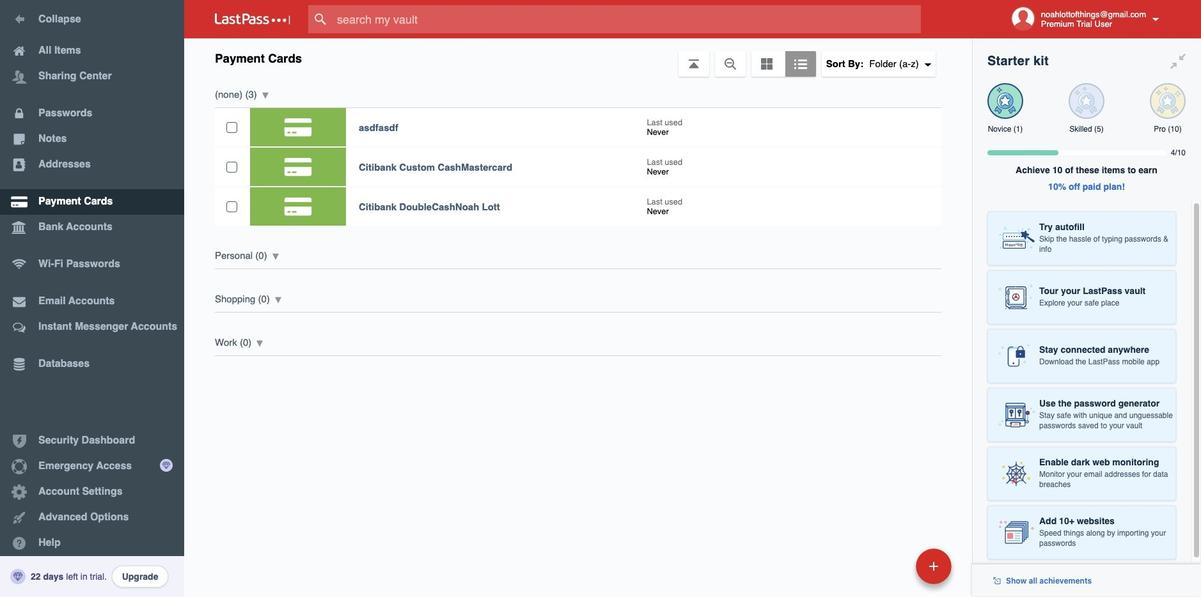 Task type: locate. For each thing, give the bounding box(es) containing it.
search my vault text field
[[308, 5, 946, 33]]

lastpass image
[[215, 13, 290, 25]]

main navigation navigation
[[0, 0, 184, 597]]



Task type: vqa. For each thing, say whether or not it's contained in the screenshot.
New item element
yes



Task type: describe. For each thing, give the bounding box(es) containing it.
vault options navigation
[[184, 38, 972, 77]]

Search search field
[[308, 5, 946, 33]]

new item navigation
[[828, 545, 959, 597]]

new item element
[[828, 548, 956, 585]]



